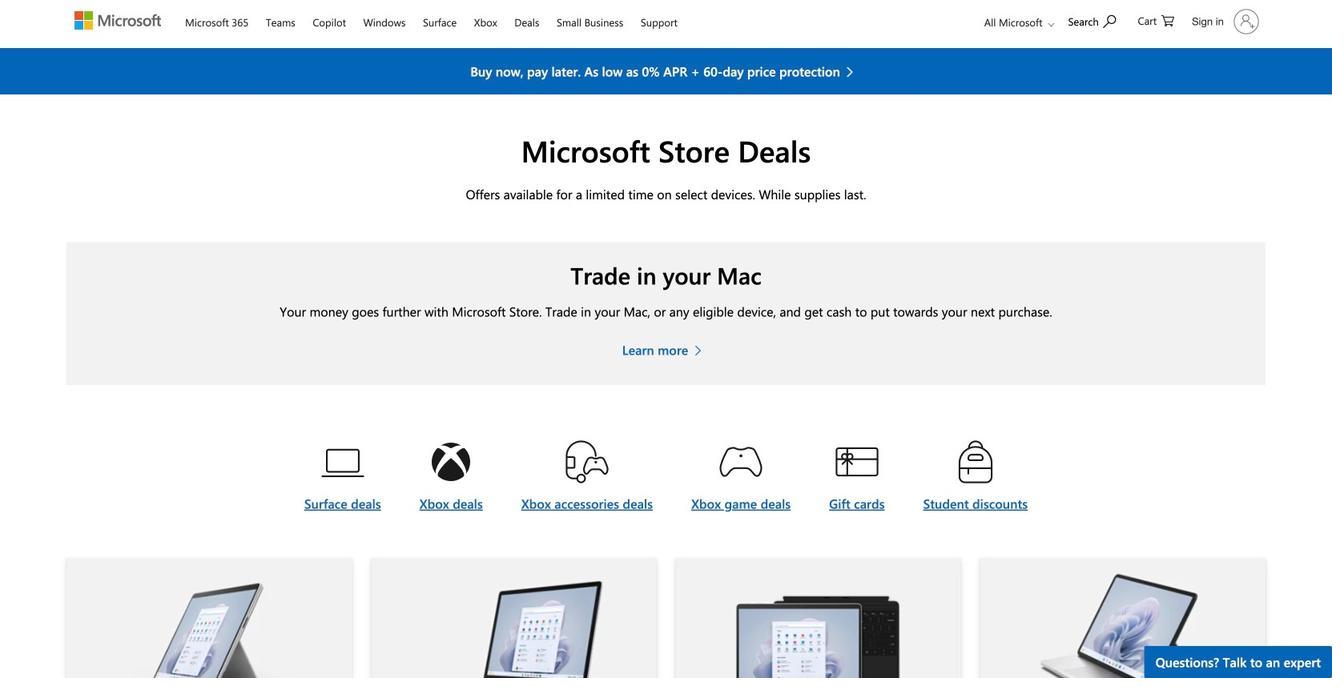 Task type: describe. For each thing, give the bounding box(es) containing it.
an angled front view of surface laptop 5. image
[[371, 559, 657, 679]]

a surface pro 9. image
[[67, 559, 352, 679]]



Task type: locate. For each thing, give the bounding box(es) containing it.
a surface laptop studio 2 in stage mode. image
[[981, 559, 1266, 679]]

microsoft image
[[75, 11, 161, 30]]

a surface pro 9 with a black keyboard. image
[[676, 559, 961, 679]]

None search field
[[1061, 2, 1133, 38]]



Task type: vqa. For each thing, say whether or not it's contained in the screenshot.
the bottom Try
no



